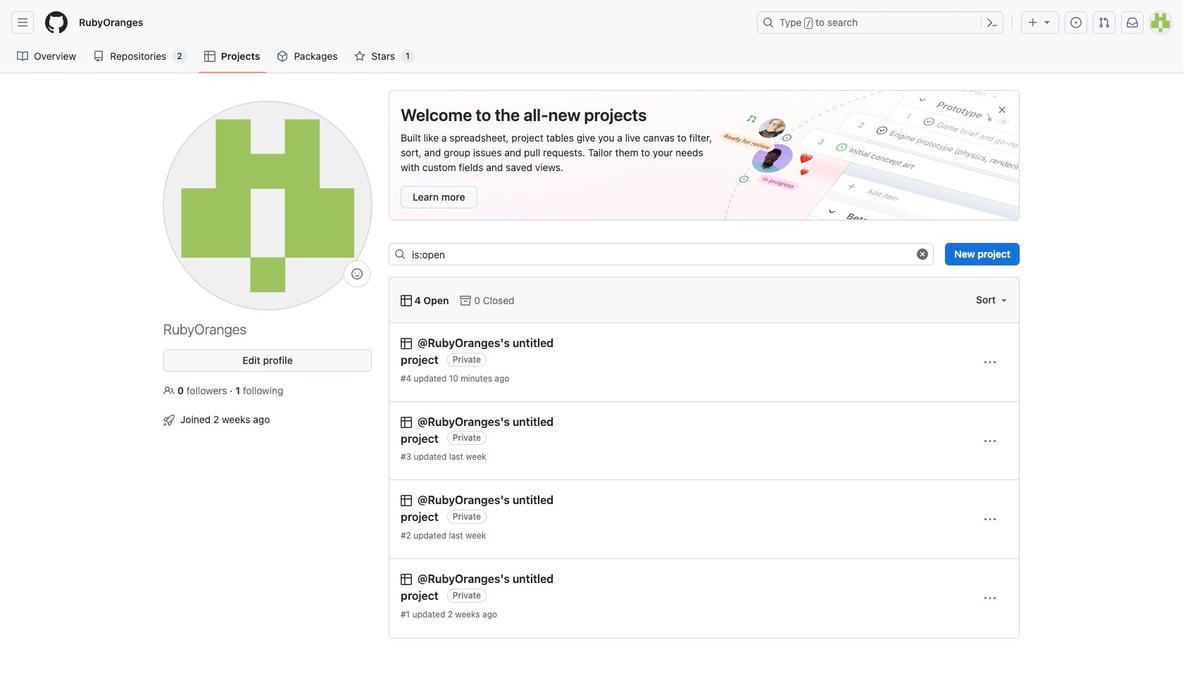 Task type: locate. For each thing, give the bounding box(es) containing it.
triangle down image
[[1042, 16, 1053, 27], [999, 294, 1010, 306]]

book image
[[17, 51, 28, 62]]

table image
[[401, 295, 412, 306], [401, 338, 412, 349], [401, 574, 412, 586]]

1 vertical spatial triangle down image
[[999, 294, 1010, 306]]

2 vertical spatial table image
[[401, 496, 412, 507]]

2 vertical spatial table image
[[401, 574, 412, 586]]

0 vertical spatial table image
[[401, 295, 412, 306]]

star image
[[355, 51, 366, 62]]

2 vertical spatial kebab horizontal image
[[985, 593, 996, 604]]

repo image
[[93, 51, 104, 62]]

footer
[[0, 639, 1183, 678]]

1 vertical spatial table image
[[401, 417, 412, 428]]

1 kebab horizontal image from the top
[[985, 357, 996, 368]]

3 table image from the top
[[401, 574, 412, 586]]

clear image
[[917, 249, 929, 260]]

smiley image
[[351, 268, 363, 280]]

0 vertical spatial triangle down image
[[1042, 16, 1053, 27]]

2 table image from the top
[[401, 338, 412, 349]]

0 vertical spatial table image
[[204, 51, 215, 62]]

kebab horizontal image
[[985, 357, 996, 368], [985, 514, 996, 526], [985, 593, 996, 604]]

table image
[[204, 51, 215, 62], [401, 417, 412, 428], [401, 496, 412, 507]]

1 vertical spatial table image
[[401, 338, 412, 349]]

package image
[[277, 51, 288, 62]]

rocket image
[[163, 415, 175, 426]]

1 vertical spatial kebab horizontal image
[[985, 514, 996, 526]]

git pull request image
[[1099, 17, 1110, 28]]

table image for first kebab horizontal icon from the top
[[401, 338, 412, 349]]

0 horizontal spatial triangle down image
[[999, 294, 1010, 306]]

0 vertical spatial kebab horizontal image
[[985, 357, 996, 368]]



Task type: describe. For each thing, give the bounding box(es) containing it.
3 kebab horizontal image from the top
[[985, 593, 996, 604]]

Search all projects text field
[[389, 243, 934, 266]]

people image
[[163, 385, 175, 397]]

1 table image from the top
[[401, 295, 412, 306]]

notifications image
[[1127, 17, 1138, 28]]

issue opened image
[[1071, 17, 1082, 28]]

change your avatar image
[[163, 101, 372, 310]]

1 horizontal spatial triangle down image
[[1042, 16, 1053, 27]]

search image
[[394, 249, 406, 260]]

command palette image
[[987, 17, 998, 28]]

table image for 3rd kebab horizontal icon from the top
[[401, 574, 412, 586]]

close image
[[997, 104, 1008, 116]]

archive image
[[460, 295, 472, 306]]

homepage image
[[45, 11, 68, 34]]

kebab horizontal image
[[985, 436, 996, 447]]

2 kebab horizontal image from the top
[[985, 514, 996, 526]]

plus image
[[1028, 17, 1039, 28]]



Task type: vqa. For each thing, say whether or not it's contained in the screenshot.
development
no



